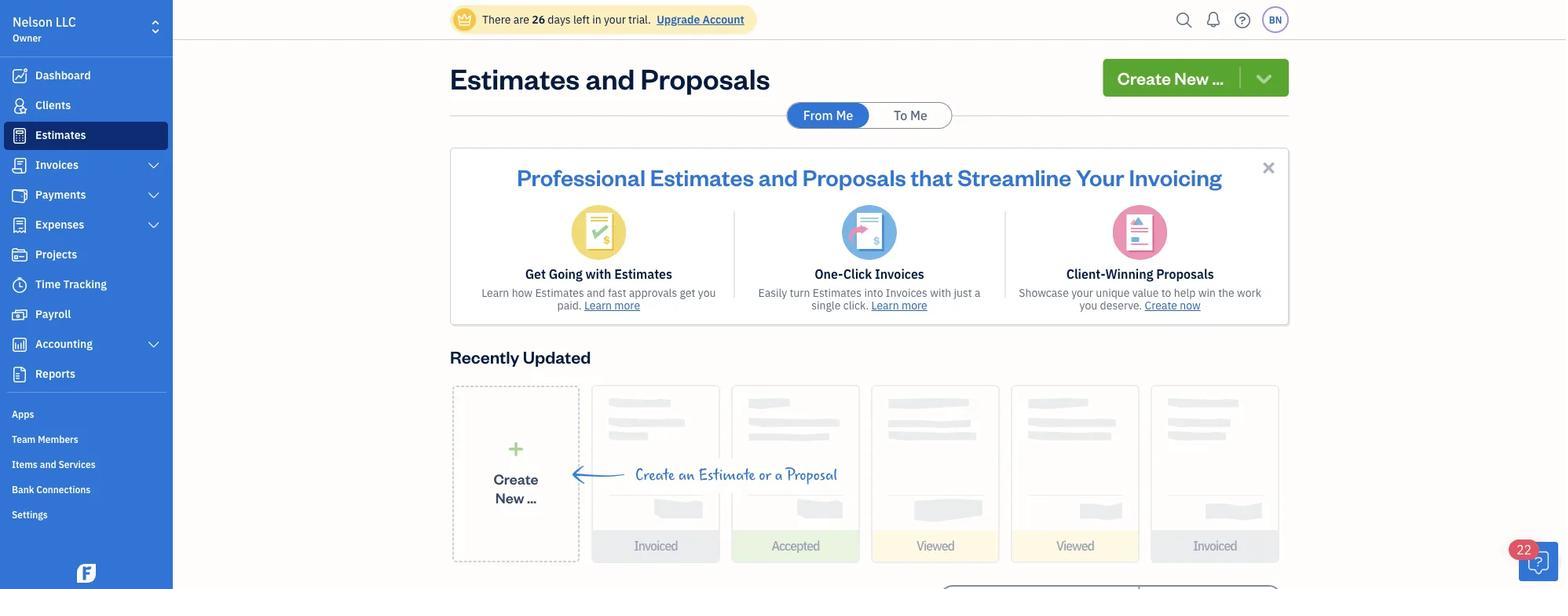 Task type: vqa. For each thing, say whether or not it's contained in the screenshot.
the Payroll link
yes



Task type: describe. For each thing, give the bounding box(es) containing it.
get
[[525, 266, 546, 282]]

invoicing
[[1129, 162, 1222, 191]]

team members link
[[4, 426, 168, 450]]

invoices link
[[4, 152, 168, 180]]

professional estimates and proposals that streamline your invoicing
[[517, 162, 1222, 191]]

client-
[[1066, 266, 1105, 282]]

timer image
[[10, 277, 29, 293]]

client image
[[10, 98, 29, 114]]

create an estimate or a proposal
[[635, 467, 837, 484]]

estimates and proposals
[[450, 59, 770, 96]]

a inside easily turn estimates into invoices with just a single click.
[[975, 285, 981, 300]]

learn inside learn how estimates and fast approvals get you paid.
[[482, 285, 509, 300]]

the
[[1218, 285, 1234, 300]]

upgrade
[[657, 12, 700, 27]]

dashboard link
[[4, 62, 168, 90]]

more for with
[[614, 298, 640, 313]]

freshbooks image
[[74, 564, 99, 583]]

updated
[[523, 345, 591, 368]]

showcase your unique value to help win the work you deserve.
[[1019, 285, 1261, 313]]

get going with estimates
[[525, 266, 672, 282]]

learn more for with
[[584, 298, 640, 313]]

dashboard
[[35, 68, 91, 82]]

clients
[[35, 98, 71, 112]]

services
[[58, 458, 96, 470]]

there
[[482, 12, 511, 27]]

more for invoices
[[902, 298, 927, 313]]

estimates link
[[4, 122, 168, 150]]

in
[[592, 12, 601, 27]]

report image
[[10, 367, 29, 382]]

going
[[549, 266, 583, 282]]

nelson llc owner
[[13, 14, 76, 44]]

your inside "showcase your unique value to help win the work you deserve."
[[1071, 285, 1093, 300]]

one-click invoices image
[[842, 205, 897, 260]]

payments link
[[4, 181, 168, 210]]

days
[[548, 12, 571, 27]]

items and services
[[12, 458, 96, 470]]

time
[[35, 277, 61, 291]]

approvals
[[629, 285, 677, 300]]

team members
[[12, 433, 78, 445]]

bn
[[1269, 13, 1282, 26]]

chevron large down image for expenses
[[147, 219, 161, 232]]

time tracking link
[[4, 271, 168, 299]]

settings
[[12, 508, 48, 521]]

search image
[[1172, 8, 1197, 32]]

left
[[573, 12, 590, 27]]

bn button
[[1262, 6, 1289, 33]]

projects
[[35, 247, 77, 262]]

into
[[864, 285, 883, 300]]

payment image
[[10, 188, 29, 203]]

from
[[803, 107, 833, 124]]

1 horizontal spatial …
[[1212, 66, 1224, 89]]

learn more for invoices
[[871, 298, 927, 313]]

1 vertical spatial a
[[775, 467, 783, 484]]

22
[[1517, 542, 1532, 558]]

payroll link
[[4, 301, 168, 329]]

work
[[1237, 285, 1261, 300]]

one-
[[815, 266, 843, 282]]

new inside create new …
[[495, 488, 524, 507]]

bank connections link
[[4, 477, 168, 500]]

help
[[1174, 285, 1196, 300]]

invoice image
[[10, 158, 29, 174]]

paid.
[[557, 298, 582, 313]]

0 horizontal spatial …
[[527, 488, 537, 507]]

get
[[680, 285, 695, 300]]

you inside learn how estimates and fast approvals get you paid.
[[698, 285, 716, 300]]

items and services link
[[4, 452, 168, 475]]

or
[[759, 467, 771, 484]]

now
[[1180, 298, 1201, 313]]

to
[[1161, 285, 1171, 300]]

me for from me
[[836, 107, 853, 124]]

estimate
[[698, 467, 755, 484]]

bank connections
[[12, 483, 91, 496]]

recently
[[450, 345, 519, 368]]

learn for one-click invoices
[[871, 298, 899, 313]]

money image
[[10, 307, 29, 323]]

1 invoiced from the left
[[634, 538, 678, 554]]

accepted
[[772, 538, 820, 554]]

and inside items and services link
[[40, 458, 56, 470]]

easily turn estimates into invoices with just a single click.
[[758, 285, 981, 313]]

click
[[843, 266, 872, 282]]

plus image
[[507, 441, 525, 457]]

your
[[1076, 162, 1124, 191]]

0 vertical spatial your
[[604, 12, 626, 27]]

payments
[[35, 187, 86, 202]]

value
[[1132, 285, 1159, 300]]

members
[[38, 433, 78, 445]]

close image
[[1260, 159, 1278, 177]]

easily
[[758, 285, 787, 300]]

proposals for estimates and proposals
[[641, 59, 770, 96]]

apps
[[12, 408, 34, 420]]

an
[[678, 467, 695, 484]]



Task type: locate. For each thing, give the bounding box(es) containing it.
proposals up help on the right of the page
[[1156, 266, 1214, 282]]

me for to me
[[910, 107, 928, 124]]

fast
[[608, 285, 626, 300]]

project image
[[10, 247, 29, 263]]

1 horizontal spatial new
[[1174, 66, 1209, 89]]

turn
[[790, 285, 810, 300]]

your down client- at top right
[[1071, 285, 1093, 300]]

professional
[[517, 162, 646, 191]]

learn right click.
[[871, 298, 899, 313]]

proposals
[[641, 59, 770, 96], [803, 162, 906, 191], [1156, 266, 1214, 282]]

me right from
[[836, 107, 853, 124]]

chevron large down image up projects "link"
[[147, 219, 161, 232]]

showcase
[[1019, 285, 1069, 300]]

a right or
[[775, 467, 783, 484]]

learn more
[[584, 298, 640, 313], [871, 298, 927, 313]]

0 horizontal spatial create new …
[[494, 469, 538, 507]]

there are 26 days left in your trial. upgrade account
[[482, 12, 744, 27]]

1 vertical spatial chevron large down image
[[147, 189, 161, 202]]

me
[[836, 107, 853, 124], [910, 107, 928, 124]]

more
[[614, 298, 640, 313], [902, 298, 927, 313]]

settings link
[[4, 502, 168, 525]]

1 me from the left
[[836, 107, 853, 124]]

clients link
[[4, 92, 168, 120]]

to me
[[894, 107, 928, 124]]

invoices right into
[[886, 285, 927, 300]]

and
[[585, 59, 635, 96], [758, 162, 798, 191], [587, 285, 605, 300], [40, 458, 56, 470]]

learn more down get going with estimates
[[584, 298, 640, 313]]

1 horizontal spatial me
[[910, 107, 928, 124]]

proposals for client-winning proposals
[[1156, 266, 1214, 282]]

estimates inside main element
[[35, 128, 86, 142]]

more right into
[[902, 298, 927, 313]]

1 horizontal spatial learn more
[[871, 298, 927, 313]]

1 vertical spatial new
[[495, 488, 524, 507]]

1 horizontal spatial viewed
[[1056, 538, 1094, 554]]

nelson
[[13, 14, 53, 30]]

0 vertical spatial create new … button
[[1103, 59, 1289, 97]]

team
[[12, 433, 36, 445]]

1 vertical spatial with
[[930, 285, 951, 300]]

1 vertical spatial create new … button
[[452, 386, 580, 562]]

with left the just
[[930, 285, 951, 300]]

learn more down one-click invoices
[[871, 298, 927, 313]]

0 horizontal spatial you
[[698, 285, 716, 300]]

chart image
[[10, 337, 29, 353]]

0 horizontal spatial your
[[604, 12, 626, 27]]

chevron large down image for payments
[[147, 189, 161, 202]]

proposal
[[786, 467, 837, 484]]

chevron large down image down invoices link
[[147, 189, 161, 202]]

3 chevron large down image from the top
[[147, 219, 161, 232]]

0 vertical spatial proposals
[[641, 59, 770, 96]]

0 horizontal spatial more
[[614, 298, 640, 313]]

projects link
[[4, 241, 168, 269]]

trial.
[[628, 12, 651, 27]]

create new … button
[[1103, 59, 1289, 97], [452, 386, 580, 562]]

proposals up one-click invoices image
[[803, 162, 906, 191]]

1 more from the left
[[614, 298, 640, 313]]

2 invoiced from the left
[[1193, 538, 1237, 554]]

that
[[911, 162, 953, 191]]

1 horizontal spatial you
[[1080, 298, 1097, 313]]

unique
[[1096, 285, 1130, 300]]

learn how estimates and fast approvals get you paid.
[[482, 285, 716, 313]]

2 horizontal spatial learn
[[871, 298, 899, 313]]

with inside easily turn estimates into invoices with just a single click.
[[930, 285, 951, 300]]

apps link
[[4, 401, 168, 425]]

0 vertical spatial with
[[585, 266, 611, 282]]

create new … down plus image
[[494, 469, 538, 507]]

22 button
[[1509, 540, 1558, 581]]

recently updated
[[450, 345, 591, 368]]

learn right "paid."
[[584, 298, 612, 313]]

1 vertical spatial …
[[527, 488, 537, 507]]

client-winning proposals
[[1066, 266, 1214, 282]]

crown image
[[456, 11, 473, 28]]

accounting
[[35, 337, 93, 351]]

learn for get going with estimates
[[584, 298, 612, 313]]

26
[[532, 12, 545, 27]]

invoices inside easily turn estimates into invoices with just a single click.
[[886, 285, 927, 300]]

just
[[954, 285, 972, 300]]

to
[[894, 107, 907, 124]]

1 horizontal spatial invoiced
[[1193, 538, 1237, 554]]

0 vertical spatial …
[[1212, 66, 1224, 89]]

your right in
[[604, 12, 626, 27]]

0 horizontal spatial a
[[775, 467, 783, 484]]

1 horizontal spatial create new …
[[1117, 66, 1224, 89]]

invoices inside invoices link
[[35, 157, 78, 172]]

dashboard image
[[10, 68, 29, 84]]

chevrondown image
[[1253, 67, 1275, 89]]

viewed
[[916, 538, 954, 554], [1056, 538, 1094, 554]]

owner
[[13, 31, 42, 44]]

2 more from the left
[[902, 298, 927, 313]]

create new … down search image
[[1117, 66, 1224, 89]]

2 chevron large down image from the top
[[147, 189, 161, 202]]

accounting link
[[4, 331, 168, 359]]

go to help image
[[1230, 8, 1255, 32]]

create
[[1117, 66, 1171, 89], [1145, 298, 1177, 313], [635, 467, 675, 484], [494, 469, 538, 488]]

payroll
[[35, 307, 71, 321]]

client-winning proposals image
[[1113, 205, 1168, 260]]

1 learn more from the left
[[584, 298, 640, 313]]

1 vertical spatial create new …
[[494, 469, 538, 507]]

with up learn how estimates and fast approvals get you paid.
[[585, 266, 611, 282]]

1 horizontal spatial your
[[1071, 285, 1093, 300]]

new down plus image
[[495, 488, 524, 507]]

1 horizontal spatial learn
[[584, 298, 612, 313]]

main element
[[0, 0, 212, 589]]

estimates inside learn how estimates and fast approvals get you paid.
[[535, 285, 584, 300]]

0 horizontal spatial new
[[495, 488, 524, 507]]

0 horizontal spatial with
[[585, 266, 611, 282]]

expense image
[[10, 218, 29, 233]]

2 vertical spatial proposals
[[1156, 266, 1214, 282]]

are
[[513, 12, 529, 27]]

0 horizontal spatial create new … button
[[452, 386, 580, 562]]

chevron large down image
[[147, 159, 161, 172], [147, 189, 161, 202], [147, 219, 161, 232]]

and inside learn how estimates and fast approvals get you paid.
[[587, 285, 605, 300]]

proposals down upgrade account link
[[641, 59, 770, 96]]

0 horizontal spatial proposals
[[641, 59, 770, 96]]

me right the 'to'
[[910, 107, 928, 124]]

learn left how
[[482, 285, 509, 300]]

resource center badge image
[[1519, 542, 1558, 581]]

you down client- at top right
[[1080, 298, 1097, 313]]

tracking
[[63, 277, 107, 291]]

create new …
[[1117, 66, 1224, 89], [494, 469, 538, 507]]

more down get going with estimates
[[614, 298, 640, 313]]

account
[[703, 12, 744, 27]]

to me link
[[870, 103, 951, 128]]

0 horizontal spatial invoiced
[[634, 538, 678, 554]]

deserve.
[[1100, 298, 1142, 313]]

invoices up into
[[875, 266, 924, 282]]

0 vertical spatial chevron large down image
[[147, 159, 161, 172]]

chevron large down image for invoices
[[147, 159, 161, 172]]

create new … button for create an estimate or a proposal
[[452, 386, 580, 562]]

from me
[[803, 107, 853, 124]]

create now
[[1145, 298, 1201, 313]]

you inside "showcase your unique value to help win the work you deserve."
[[1080, 298, 1097, 313]]

estimates
[[450, 59, 580, 96], [35, 128, 86, 142], [650, 162, 754, 191], [614, 266, 672, 282], [535, 285, 584, 300], [813, 285, 862, 300]]

chevron large down image inside expenses link
[[147, 219, 161, 232]]

2 viewed from the left
[[1056, 538, 1094, 554]]

new down search image
[[1174, 66, 1209, 89]]

items
[[12, 458, 38, 470]]

winning
[[1105, 266, 1153, 282]]

1 horizontal spatial proposals
[[803, 162, 906, 191]]

0 vertical spatial a
[[975, 285, 981, 300]]

estimates inside easily turn estimates into invoices with just a single click.
[[813, 285, 862, 300]]

1 horizontal spatial a
[[975, 285, 981, 300]]

click.
[[843, 298, 869, 313]]

invoices
[[35, 157, 78, 172], [875, 266, 924, 282], [886, 285, 927, 300]]

win
[[1198, 285, 1216, 300]]

reports link
[[4, 360, 168, 389]]

upgrade account link
[[654, 12, 744, 27]]

chevron large down image
[[147, 339, 161, 351]]

2 horizontal spatial proposals
[[1156, 266, 1214, 282]]

0 horizontal spatial learn more
[[584, 298, 640, 313]]

create new … button for estimates and proposals
[[1103, 59, 1289, 97]]

2 vertical spatial chevron large down image
[[147, 219, 161, 232]]

1 vertical spatial proposals
[[803, 162, 906, 191]]

chevron large down image down estimates link
[[147, 159, 161, 172]]

invoices up payments
[[35, 157, 78, 172]]

expenses link
[[4, 211, 168, 240]]

you right get
[[698, 285, 716, 300]]

2 vertical spatial invoices
[[886, 285, 927, 300]]

1 viewed from the left
[[916, 538, 954, 554]]

1 horizontal spatial more
[[902, 298, 927, 313]]

0 horizontal spatial me
[[836, 107, 853, 124]]

single
[[811, 298, 841, 313]]

1 chevron large down image from the top
[[147, 159, 161, 172]]

llc
[[56, 14, 76, 30]]

learn
[[482, 285, 509, 300], [584, 298, 612, 313], [871, 298, 899, 313]]

1 horizontal spatial create new … button
[[1103, 59, 1289, 97]]

reports
[[35, 366, 75, 381]]

how
[[512, 285, 533, 300]]

expenses
[[35, 217, 84, 232]]

0 horizontal spatial viewed
[[916, 538, 954, 554]]

1 vertical spatial invoices
[[875, 266, 924, 282]]

you
[[698, 285, 716, 300], [1080, 298, 1097, 313]]

2 me from the left
[[910, 107, 928, 124]]

2 learn more from the left
[[871, 298, 927, 313]]

chevron large down image inside payments "link"
[[147, 189, 161, 202]]

1 horizontal spatial with
[[930, 285, 951, 300]]

get going with estimates image
[[571, 205, 626, 260]]

one-click invoices
[[815, 266, 924, 282]]

0 horizontal spatial learn
[[482, 285, 509, 300]]

0 vertical spatial new
[[1174, 66, 1209, 89]]

streamline
[[958, 162, 1071, 191]]

1 vertical spatial your
[[1071, 285, 1093, 300]]

0 vertical spatial invoices
[[35, 157, 78, 172]]

0 vertical spatial create new …
[[1117, 66, 1224, 89]]

connections
[[36, 483, 91, 496]]

estimate image
[[10, 128, 29, 144]]

a right the just
[[975, 285, 981, 300]]

notifications image
[[1201, 4, 1226, 35]]



